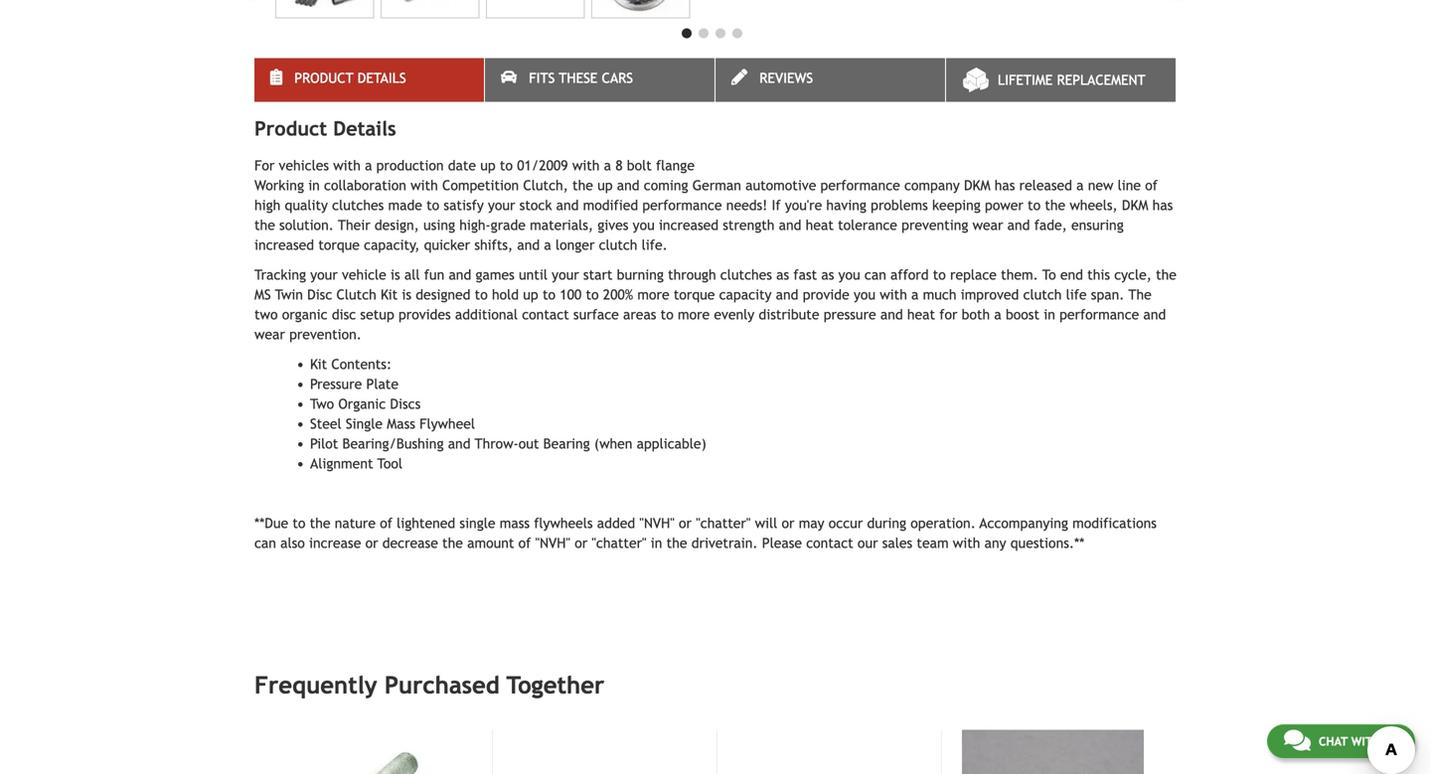 Task type: describe. For each thing, give the bounding box(es) containing it.
accompanying
[[980, 515, 1069, 531]]

the down single
[[443, 535, 463, 551]]

line
[[1118, 177, 1142, 193]]

and right pressure
[[881, 307, 904, 322]]

1 vertical spatial product details
[[255, 117, 396, 140]]

grade
[[491, 217, 526, 233]]

any
[[985, 535, 1007, 551]]

a left 8
[[604, 157, 612, 173]]

or down nature
[[365, 535, 378, 551]]

together
[[507, 672, 605, 699]]

tolerance
[[838, 217, 898, 233]]

clutch,
[[523, 177, 569, 193]]

0 vertical spatial performance
[[821, 177, 901, 193]]

contents:
[[332, 356, 392, 372]]

the up "fade,"
[[1045, 197, 1066, 213]]

to inside **due to the nature of lightened single mass flywheels added "nvh" or "chatter" will or may occur during operation. accompanying modifications can also increase or decrease the amount of "nvh" or "chatter" in the drivetrain. please contact our sales team with any questions.**
[[293, 515, 306, 531]]

chat
[[1319, 735, 1348, 749]]

with up collaboration
[[333, 157, 361, 173]]

kit contents: pressure plate two organic discs steel single mass flywheel pilot bearing/bushing and throw-out bearing (when applicable) alignment tool
[[310, 356, 707, 472]]

questions.**
[[1011, 535, 1085, 551]]

surface
[[574, 307, 619, 322]]

until
[[519, 267, 548, 283]]

tracking your vehicle is all fun and games until your start burning through clutches as fast as you can afford to replace them. to end this cycle, the ms twin disc clutch kit is designed to hold up to 100 to 200% more torque capacity and provide you with a much improved clutch life span. the two organic disc setup provides additional contact surface areas to more evenly distribute pressure and heat for both a boost in performance and wear prevention.
[[255, 267, 1177, 342]]

to up using
[[427, 197, 440, 213]]

or down the flywheels
[[575, 535, 588, 551]]

the up the modified
[[573, 177, 593, 193]]

product details link
[[255, 58, 484, 102]]

0 horizontal spatial "chatter"
[[592, 535, 647, 551]]

and up materials,
[[556, 197, 579, 213]]

with inside tracking your vehicle is all fun and games until your start burning through clutches as fast as you can afford to replace them. to end this cycle, the ms twin disc clutch kit is designed to hold up to 100 to 200% more torque capacity and provide you with a much improved clutch life span. the two organic disc setup provides additional contact surface areas to more evenly distribute pressure and heat for both a boost in performance and wear prevention.
[[880, 287, 908, 303]]

to left the 100
[[543, 287, 556, 303]]

please
[[762, 535, 802, 551]]

wear inside working in collaboration with competition clutch, the up and coming german automotive performance company dkm has released a new line of high quality clutches made to satisfy your stock and modified performance needs! if you're having problems keeping power to the wheels, dkm has the solution. their design, using high-grade materials, gives you increased strength and heat tolerance preventing wear and fade, ensuring increased torque capacity, quicker shifts, and a longer clutch life.
[[973, 217, 1004, 233]]

heat inside tracking your vehicle is all fun and games until your start burning through clutches as fast as you can afford to replace them. to end this cycle, the ms twin disc clutch kit is designed to hold up to 100 to 200% more torque capacity and provide you with a much improved clutch life span. the two organic disc setup provides additional contact surface areas to more evenly distribute pressure and heat for both a boost in performance and wear prevention.
[[908, 307, 936, 322]]

mass
[[500, 515, 530, 531]]

wear inside tracking your vehicle is all fun and games until your start burning through clutches as fast as you can afford to replace them. to end this cycle, the ms twin disc clutch kit is designed to hold up to 100 to 200% more torque capacity and provide you with a much improved clutch life span. the two organic disc setup provides additional contact surface areas to more evenly distribute pressure and heat for both a boost in performance and wear prevention.
[[255, 326, 285, 342]]

brass clutch fork pivot pin image
[[963, 731, 1145, 775]]

them.
[[1001, 267, 1039, 283]]

life.
[[642, 237, 668, 253]]

to up much
[[933, 267, 946, 283]]

bolt
[[627, 157, 652, 173]]

1 vertical spatial you
[[839, 267, 861, 283]]

satisfy
[[444, 197, 484, 213]]

applicable)
[[637, 436, 707, 452]]

01/2009
[[517, 157, 568, 173]]

of inside working in collaboration with competition clutch, the up and coming german automotive performance company dkm has released a new line of high quality clutches made to satisfy your stock and modified performance needs! if you're having problems keeping power to the wheels, dkm has the solution. their design, using high-grade materials, gives you increased strength and heat tolerance preventing wear and fade, ensuring increased torque capacity, quicker shifts, and a longer clutch life.
[[1146, 177, 1158, 193]]

solution.
[[279, 217, 334, 233]]

out
[[519, 436, 539, 452]]

0 vertical spatial "chatter"
[[696, 515, 751, 531]]

end
[[1061, 267, 1084, 283]]

transmission mounting bolt - priced each image
[[287, 731, 470, 775]]

chat with us
[[1319, 735, 1399, 749]]

hold
[[492, 287, 519, 303]]

pilot
[[310, 436, 338, 452]]

0 vertical spatial details
[[358, 70, 406, 86]]

two
[[255, 307, 278, 322]]

up inside tracking your vehicle is all fun and games until your start burning through clutches as fast as you can afford to replace them. to end this cycle, the ms twin disc clutch kit is designed to hold up to 100 to 200% more torque capacity and provide you with a much improved clutch life span. the two organic disc setup provides additional contact surface areas to more evenly distribute pressure and heat for both a boost in performance and wear prevention.
[[523, 287, 539, 303]]

contact inside tracking your vehicle is all fun and games until your start burning through clutches as fast as you can afford to replace them. to end this cycle, the ms twin disc clutch kit is designed to hold up to 100 to 200% more torque capacity and provide you with a much improved clutch life span. the two organic disc setup provides additional contact surface areas to more evenly distribute pressure and heat for both a boost in performance and wear prevention.
[[522, 307, 569, 322]]

1 vertical spatial product
[[255, 117, 327, 140]]

quicker
[[424, 237, 470, 253]]

evenly
[[714, 307, 755, 322]]

or up drivetrain. in the bottom of the page
[[679, 515, 692, 531]]

through
[[668, 267, 717, 283]]

contact inside **due to the nature of lightened single mass flywheels added "nvh" or "chatter" will or may occur during operation. accompanying modifications can also increase or decrease the amount of "nvh" or "chatter" in the drivetrain. please contact our sales team with any questions.**
[[807, 535, 854, 551]]

tracking
[[255, 267, 306, 283]]

decrease
[[383, 535, 438, 551]]

distribute
[[759, 307, 820, 322]]

you inside working in collaboration with competition clutch, the up and coming german automotive performance company dkm has released a new line of high quality clutches made to satisfy your stock and modified performance needs! if you're having problems keeping power to the wheels, dkm has the solution. their design, using high-grade materials, gives you increased strength and heat tolerance preventing wear and fade, ensuring increased torque capacity, quicker shifts, and a longer clutch life.
[[633, 217, 655, 233]]

lifetime replacement
[[998, 72, 1146, 88]]

1 es#3617848 - ms-006-075 - stage 3 performance twin disc clutch kit - 8-bolt single mass flywheel - designed to hold 100 to 200% more torque capacity to the wheels. good for 650 ft./lbs. of torque to the wheels. - dkm - bmw image from the left
[[275, 0, 374, 18]]

company
[[905, 177, 960, 193]]

preventing
[[902, 217, 969, 233]]

reviews
[[760, 70, 814, 86]]

span.
[[1092, 287, 1125, 303]]

vehicles
[[279, 157, 329, 173]]

1 as from the left
[[777, 267, 790, 283]]

100
[[560, 287, 582, 303]]

1 horizontal spatial is
[[402, 287, 412, 303]]

amount
[[467, 535, 515, 551]]

in inside **due to the nature of lightened single mass flywheels added "nvh" or "chatter" will or may occur during operation. accompanying modifications can also increase or decrease the amount of "nvh" or "chatter" in the drivetrain. please contact our sales team with any questions.**
[[651, 535, 663, 551]]

replace
[[951, 267, 997, 283]]

made
[[388, 197, 423, 213]]

disc
[[332, 307, 356, 322]]

replacement
[[1057, 72, 1146, 88]]

fade,
[[1035, 217, 1068, 233]]

provides
[[399, 307, 451, 322]]

games
[[476, 267, 515, 283]]

the down high
[[255, 217, 275, 233]]

0 vertical spatial more
[[638, 287, 670, 303]]

bearing
[[544, 436, 590, 452]]

1 vertical spatial dkm
[[1122, 197, 1149, 213]]

quality
[[285, 197, 328, 213]]

for
[[255, 157, 275, 173]]

can inside **due to the nature of lightened single mass flywheels added "nvh" or "chatter" will or may occur during operation. accompanying modifications can also increase or decrease the amount of "nvh" or "chatter" in the drivetrain. please contact our sales team with any questions.**
[[255, 535, 276, 551]]

clutch inside tracking your vehicle is all fun and games until your start burning through clutches as fast as you can afford to replace them. to end this cycle, the ms twin disc clutch kit is designed to hold up to 100 to 200% more torque capacity and provide you with a much improved clutch life span. the two organic disc setup provides additional contact surface areas to more evenly distribute pressure and heat for both a boost in performance and wear prevention.
[[1024, 287, 1062, 303]]

capacity,
[[364, 237, 420, 253]]

high
[[255, 197, 281, 213]]

cycle,
[[1115, 267, 1152, 283]]

3 es#3617848 - ms-006-075 - stage 3 performance twin disc clutch kit - 8-bolt single mass flywheel - designed to hold 100 to 200% more torque capacity to the wheels. good for 650 ft./lbs. of torque to the wheels. - dkm - bmw image from the left
[[486, 0, 585, 18]]

operation.
[[911, 515, 976, 531]]

to right areas
[[661, 307, 674, 322]]

product details inside product details link
[[295, 70, 406, 86]]

collaboration
[[324, 177, 407, 193]]

team
[[917, 535, 949, 551]]

to up surface
[[586, 287, 599, 303]]

twin
[[275, 287, 303, 303]]

8
[[616, 157, 623, 173]]

clutches inside working in collaboration with competition clutch, the up and coming german automotive performance company dkm has released a new line of high quality clutches made to satisfy your stock and modified performance needs! if you're having problems keeping power to the wheels, dkm has the solution. their design, using high-grade materials, gives you increased strength and heat tolerance preventing wear and fade, ensuring increased torque capacity, quicker shifts, and a longer clutch life.
[[332, 197, 384, 213]]

1 horizontal spatial has
[[1153, 197, 1174, 213]]

heat inside working in collaboration with competition clutch, the up and coming german automotive performance company dkm has released a new line of high quality clutches made to satisfy your stock and modified performance needs! if you're having problems keeping power to the wheels, dkm has the solution. their design, using high-grade materials, gives you increased strength and heat tolerance preventing wear and fade, ensuring increased torque capacity, quicker shifts, and a longer clutch life.
[[806, 217, 834, 233]]

chat with us link
[[1268, 725, 1416, 759]]

the up increase
[[310, 515, 331, 531]]

during
[[868, 515, 907, 531]]

4 es#3617848 - ms-006-075 - stage 3 performance twin disc clutch kit - 8-bolt single mass flywheel - designed to hold 100 to 200% more torque capacity to the wheels. good for 650 ft./lbs. of torque to the wheels. - dkm - bmw image from the left
[[592, 0, 690, 18]]

disc
[[307, 287, 332, 303]]

production
[[376, 157, 444, 173]]

released
[[1020, 177, 1073, 193]]

automotive
[[746, 177, 817, 193]]

drivetrain.
[[692, 535, 758, 551]]

(when
[[595, 436, 633, 452]]

kit inside kit contents: pressure plate two organic discs steel single mass flywheel pilot bearing/bushing and throw-out bearing (when applicable) alignment tool
[[310, 356, 327, 372]]

and inside kit contents: pressure plate two organic discs steel single mass flywheel pilot bearing/bushing and throw-out bearing (when applicable) alignment tool
[[448, 436, 471, 452]]

torque inside working in collaboration with competition clutch, the up and coming german automotive performance company dkm has released a new line of high quality clutches made to satisfy your stock and modified performance needs! if you're having problems keeping power to the wheels, dkm has the solution. their design, using high-grade materials, gives you increased strength and heat tolerance preventing wear and fade, ensuring increased torque capacity, quicker shifts, and a longer clutch life.
[[319, 237, 360, 253]]

0 horizontal spatial "nvh"
[[536, 535, 571, 551]]

a down afford
[[912, 287, 919, 303]]

will
[[755, 515, 778, 531]]

clutch inside working in collaboration with competition clutch, the up and coming german automotive performance company dkm has released a new line of high quality clutches made to satisfy your stock and modified performance needs! if you're having problems keeping power to the wheels, dkm has the solution. their design, using high-grade materials, gives you increased strength and heat tolerance preventing wear and fade, ensuring increased torque capacity, quicker shifts, and a longer clutch life.
[[599, 237, 638, 253]]



Task type: vqa. For each thing, say whether or not it's contained in the screenshot.
released
yes



Task type: locate. For each thing, give the bounding box(es) containing it.
0 horizontal spatial increased
[[255, 237, 314, 253]]

ensuring
[[1072, 217, 1124, 233]]

to down the released
[[1028, 197, 1041, 213]]

prevention.
[[289, 326, 362, 342]]

wear down two
[[255, 326, 285, 342]]

1 horizontal spatial as
[[822, 267, 835, 283]]

es#3617848 - ms-006-075 - stage 3 performance twin disc clutch kit - 8-bolt single mass flywheel - designed to hold 100 to 200% more torque capacity to the wheels. good for 650 ft./lbs. of torque to the wheels. - dkm - bmw image
[[275, 0, 374, 18], [381, 0, 480, 18], [486, 0, 585, 18], [592, 0, 690, 18]]

0 vertical spatial torque
[[319, 237, 360, 253]]

0 vertical spatial heat
[[806, 217, 834, 233]]

1 vertical spatial "nvh"
[[536, 535, 571, 551]]

kit up 'setup'
[[381, 287, 398, 303]]

0 horizontal spatial clutch
[[599, 237, 638, 253]]

the inside tracking your vehicle is all fun and games until your start burning through clutches as fast as you can afford to replace them. to end this cycle, the ms twin disc clutch kit is designed to hold up to 100 to 200% more torque capacity and provide you with a much improved clutch life span. the two organic disc setup provides additional contact surface areas to more evenly distribute pressure and heat for both a boost in performance and wear prevention.
[[1157, 267, 1177, 283]]

0 vertical spatial increased
[[659, 217, 719, 233]]

your up disc
[[311, 267, 338, 283]]

0 vertical spatial wear
[[973, 217, 1004, 233]]

0 vertical spatial kit
[[381, 287, 398, 303]]

1 horizontal spatial dkm
[[1122, 197, 1149, 213]]

1 horizontal spatial kit
[[381, 287, 398, 303]]

1 horizontal spatial in
[[651, 535, 663, 551]]

your inside working in collaboration with competition clutch, the up and coming german automotive performance company dkm has released a new line of high quality clutches made to satisfy your stock and modified performance needs! if you're having problems keeping power to the wheels, dkm has the solution. their design, using high-grade materials, gives you increased strength and heat tolerance preventing wear and fade, ensuring increased torque capacity, quicker shifts, and a longer clutch life.
[[488, 197, 516, 213]]

with left 8
[[573, 157, 600, 173]]

product
[[295, 70, 354, 86], [255, 117, 327, 140]]

1 vertical spatial increased
[[255, 237, 314, 253]]

1 vertical spatial more
[[678, 307, 710, 322]]

performance down span.
[[1060, 307, 1140, 322]]

throw-
[[475, 436, 519, 452]]

clutches up their
[[332, 197, 384, 213]]

"nvh" right added
[[640, 515, 675, 531]]

0 horizontal spatial as
[[777, 267, 790, 283]]

and down you're
[[779, 217, 802, 233]]

0 horizontal spatial up
[[481, 157, 496, 173]]

plate
[[366, 376, 399, 392]]

of right nature
[[380, 515, 393, 531]]

0 horizontal spatial is
[[391, 267, 400, 283]]

1 horizontal spatial wear
[[973, 217, 1004, 233]]

"chatter" down added
[[592, 535, 647, 551]]

2 horizontal spatial of
[[1146, 177, 1158, 193]]

2 horizontal spatial up
[[598, 177, 613, 193]]

more down "through"
[[678, 307, 710, 322]]

vehicle
[[342, 267, 387, 283]]

1 vertical spatial wear
[[255, 326, 285, 342]]

pressure
[[824, 307, 877, 322]]

has right wheels,
[[1153, 197, 1174, 213]]

to up also at left bottom
[[293, 515, 306, 531]]

working
[[255, 177, 304, 193]]

0 vertical spatial up
[[481, 157, 496, 173]]

materials,
[[530, 217, 594, 233]]

0 horizontal spatial torque
[[319, 237, 360, 253]]

1 vertical spatial up
[[598, 177, 613, 193]]

with left us
[[1352, 735, 1381, 749]]

for
[[940, 307, 958, 322]]

purchased
[[385, 672, 500, 699]]

2 vertical spatial you
[[854, 287, 876, 303]]

organic
[[282, 307, 328, 322]]

"nvh" down the flywheels
[[536, 535, 571, 551]]

0 vertical spatial of
[[1146, 177, 1158, 193]]

as up provide
[[822, 267, 835, 283]]

keeping
[[933, 197, 981, 213]]

"chatter"
[[696, 515, 751, 531], [592, 535, 647, 551]]

2 vertical spatial performance
[[1060, 307, 1140, 322]]

1 horizontal spatial more
[[678, 307, 710, 322]]

0 vertical spatial you
[[633, 217, 655, 233]]

and down "power"
[[1008, 217, 1031, 233]]

bearing/bushing
[[343, 436, 444, 452]]

torque down "through"
[[674, 287, 715, 303]]

"nvh"
[[640, 515, 675, 531], [536, 535, 571, 551]]

2 vertical spatial up
[[523, 287, 539, 303]]

1 horizontal spatial your
[[488, 197, 516, 213]]

0 vertical spatial has
[[995, 177, 1016, 193]]

0 horizontal spatial has
[[995, 177, 1016, 193]]

contact down the 100
[[522, 307, 569, 322]]

design,
[[375, 217, 419, 233]]

torque inside tracking your vehicle is all fun and games until your start burning through clutches as fast as you can afford to replace them. to end this cycle, the ms twin disc clutch kit is designed to hold up to 100 to 200% more torque capacity and provide you with a much improved clutch life span. the two organic disc setup provides additional contact surface areas to more evenly distribute pressure and heat for both a boost in performance and wear prevention.
[[674, 287, 715, 303]]

with left the any
[[953, 535, 981, 551]]

kit up pressure
[[310, 356, 327, 372]]

0 vertical spatial clutch
[[599, 237, 638, 253]]

having
[[827, 197, 867, 213]]

kit
[[381, 287, 398, 303], [310, 356, 327, 372]]

pressure
[[310, 376, 362, 392]]

increased down solution.
[[255, 237, 314, 253]]

1 vertical spatial details
[[333, 117, 396, 140]]

a up collaboration
[[365, 157, 372, 173]]

can inside tracking your vehicle is all fun and games until your start burning through clutches as fast as you can afford to replace them. to end this cycle, the ms twin disc clutch kit is designed to hold up to 100 to 200% more torque capacity and provide you with a much improved clutch life span. the two organic disc setup provides additional contact surface areas to more evenly distribute pressure and heat for both a boost in performance and wear prevention.
[[865, 267, 887, 283]]

competition
[[442, 177, 519, 193]]

0 vertical spatial is
[[391, 267, 400, 283]]

torque down their
[[319, 237, 360, 253]]

contact down occur
[[807, 535, 854, 551]]

you up pressure
[[854, 287, 876, 303]]

1 horizontal spatial up
[[523, 287, 539, 303]]

comments image
[[1285, 729, 1311, 753]]

the right cycle,
[[1157, 267, 1177, 283]]

heat down you're
[[806, 217, 834, 233]]

cars
[[602, 70, 633, 86]]

kit inside tracking your vehicle is all fun and games until your start burning through clutches as fast as you can afford to replace them. to end this cycle, the ms twin disc clutch kit is designed to hold up to 100 to 200% more torque capacity and provide you with a much improved clutch life span. the two organic disc setup provides additional contact surface areas to more evenly distribute pressure and heat for both a boost in performance and wear prevention.
[[381, 287, 398, 303]]

clutch
[[599, 237, 638, 253], [1024, 287, 1062, 303]]

0 vertical spatial product details
[[295, 70, 406, 86]]

200%
[[603, 287, 634, 303]]

1 horizontal spatial clutch
[[1024, 287, 1062, 303]]

1 vertical spatial can
[[255, 535, 276, 551]]

in up quality at the top left of page
[[308, 177, 320, 193]]

0 horizontal spatial more
[[638, 287, 670, 303]]

frequently
[[255, 672, 377, 699]]

1 horizontal spatial "nvh"
[[640, 515, 675, 531]]

using
[[424, 217, 455, 233]]

increase
[[309, 535, 361, 551]]

0 vertical spatial "nvh"
[[640, 515, 675, 531]]

gives
[[598, 217, 629, 233]]

clutch down gives
[[599, 237, 638, 253]]

1 vertical spatial of
[[380, 515, 393, 531]]

your up the 100
[[552, 267, 579, 283]]

areas
[[623, 307, 657, 322]]

as left fast
[[777, 267, 790, 283]]

details up production
[[358, 70, 406, 86]]

ms
[[255, 287, 271, 303]]

0 horizontal spatial performance
[[643, 197, 722, 213]]

these
[[559, 70, 598, 86]]

a left new
[[1077, 177, 1084, 193]]

in right boost
[[1044, 307, 1056, 322]]

with down afford
[[880, 287, 908, 303]]

1 horizontal spatial "chatter"
[[696, 515, 751, 531]]

1 vertical spatial in
[[1044, 307, 1056, 322]]

you're
[[785, 197, 823, 213]]

**due to the nature of lightened single mass flywheels added "nvh" or "chatter" will or may occur during operation. accompanying modifications can also increase or decrease the amount of "nvh" or "chatter" in the drivetrain. please contact our sales team with any questions.**
[[255, 515, 1157, 551]]

0 horizontal spatial wear
[[255, 326, 285, 342]]

a down improved
[[995, 307, 1002, 322]]

1 vertical spatial contact
[[807, 535, 854, 551]]

dkm up keeping
[[964, 177, 991, 193]]

to up "competition"
[[500, 157, 513, 173]]

fits these cars link
[[485, 58, 715, 102]]

us
[[1385, 735, 1399, 749]]

the
[[573, 177, 593, 193], [1045, 197, 1066, 213], [255, 217, 275, 233], [1157, 267, 1177, 283], [310, 515, 331, 531], [443, 535, 463, 551], [667, 535, 688, 551]]

clutches inside tracking your vehicle is all fun and games until your start burning through clutches as fast as you can afford to replace them. to end this cycle, the ms twin disc clutch kit is designed to hold up to 100 to 200% more torque capacity and provide you with a much improved clutch life span. the two organic disc setup provides additional contact surface areas to more evenly distribute pressure and heat for both a boost in performance and wear prevention.
[[721, 267, 773, 283]]

0 vertical spatial contact
[[522, 307, 569, 322]]

2 vertical spatial in
[[651, 535, 663, 551]]

more
[[638, 287, 670, 303], [678, 307, 710, 322]]

afford
[[891, 267, 929, 283]]

increased up life.
[[659, 217, 719, 233]]

2 es#3617848 - ms-006-075 - stage 3 performance twin disc clutch kit - 8-bolt single mass flywheel - designed to hold 100 to 200% more torque capacity to the wheels. good for 650 ft./lbs. of torque to the wheels. - dkm - bmw image from the left
[[381, 0, 480, 18]]

our
[[858, 535, 879, 551]]

0 horizontal spatial contact
[[522, 307, 569, 322]]

with inside working in collaboration with competition clutch, the up and coming german automotive performance company dkm has released a new line of high quality clutches made to satisfy your stock and modified performance needs! if you're having problems keeping power to the wheels, dkm has the solution. their design, using high-grade materials, gives you increased strength and heat tolerance preventing wear and fade, ensuring increased torque capacity, quicker shifts, and a longer clutch life.
[[411, 177, 438, 193]]

1 vertical spatial performance
[[643, 197, 722, 213]]

you up provide
[[839, 267, 861, 283]]

may
[[799, 515, 825, 531]]

with down production
[[411, 177, 438, 193]]

contact
[[522, 307, 569, 322], [807, 535, 854, 551]]

provide
[[803, 287, 850, 303]]

all
[[405, 267, 420, 283]]

1 horizontal spatial heat
[[908, 307, 936, 322]]

fits
[[529, 70, 555, 86]]

and down the
[[1144, 307, 1167, 322]]

0 vertical spatial clutches
[[332, 197, 384, 213]]

to up additional
[[475, 287, 488, 303]]

and down grade at the left of page
[[517, 237, 540, 253]]

setup
[[360, 307, 395, 322]]

of right line
[[1146, 177, 1158, 193]]

and
[[617, 177, 640, 193], [556, 197, 579, 213], [779, 217, 802, 233], [1008, 217, 1031, 233], [517, 237, 540, 253], [449, 267, 472, 283], [776, 287, 799, 303], [881, 307, 904, 322], [1144, 307, 1167, 322], [448, 436, 471, 452]]

you up life.
[[633, 217, 655, 233]]

in inside working in collaboration with competition clutch, the up and coming german automotive performance company dkm has released a new line of high quality clutches made to satisfy your stock and modified performance needs! if you're having problems keeping power to the wheels, dkm has the solution. their design, using high-grade materials, gives you increased strength and heat tolerance preventing wear and fade, ensuring increased torque capacity, quicker shifts, and a longer clutch life.
[[308, 177, 320, 193]]

and down flywheel
[[448, 436, 471, 452]]

**due
[[255, 515, 289, 531]]

and right fun
[[449, 267, 472, 283]]

0 vertical spatial can
[[865, 267, 887, 283]]

is down all
[[402, 287, 412, 303]]

1 vertical spatial heat
[[908, 307, 936, 322]]

performance up having
[[821, 177, 901, 193]]

1 horizontal spatial can
[[865, 267, 887, 283]]

1 vertical spatial kit
[[310, 356, 327, 372]]

performance inside tracking your vehicle is all fun and games until your start burning through clutches as fast as you can afford to replace them. to end this cycle, the ms twin disc clutch kit is designed to hold up to 100 to 200% more torque capacity and provide you with a much improved clutch life span. the two organic disc setup provides additional contact surface areas to more evenly distribute pressure and heat for both a boost in performance and wear prevention.
[[1060, 307, 1140, 322]]

stock
[[520, 197, 552, 213]]

2 horizontal spatial in
[[1044, 307, 1056, 322]]

2 horizontal spatial performance
[[1060, 307, 1140, 322]]

needs!
[[727, 197, 768, 213]]

and down 8
[[617, 177, 640, 193]]

has up "power"
[[995, 177, 1016, 193]]

fast
[[794, 267, 818, 283]]

0 horizontal spatial kit
[[310, 356, 327, 372]]

longer
[[556, 237, 595, 253]]

1 vertical spatial "chatter"
[[592, 535, 647, 551]]

0 horizontal spatial can
[[255, 535, 276, 551]]

of
[[1146, 177, 1158, 193], [380, 515, 393, 531], [519, 535, 531, 551]]

0 horizontal spatial dkm
[[964, 177, 991, 193]]

1 vertical spatial has
[[1153, 197, 1174, 213]]

is
[[391, 267, 400, 283], [402, 287, 412, 303]]

or up please
[[782, 515, 795, 531]]

up inside working in collaboration with competition clutch, the up and coming german automotive performance company dkm has released a new line of high quality clutches made to satisfy your stock and modified performance needs! if you're having problems keeping power to the wheels, dkm has the solution. their design, using high-grade materials, gives you increased strength and heat tolerance preventing wear and fade, ensuring increased torque capacity, quicker shifts, and a longer clutch life.
[[598, 177, 613, 193]]

1 horizontal spatial contact
[[807, 535, 854, 551]]

0 vertical spatial in
[[308, 177, 320, 193]]

can down **due
[[255, 535, 276, 551]]

up up the modified
[[598, 177, 613, 193]]

up up "competition"
[[481, 157, 496, 173]]

lifetime
[[998, 72, 1053, 88]]

to
[[1043, 267, 1057, 283]]

product details
[[295, 70, 406, 86], [255, 117, 396, 140]]

burning
[[617, 267, 664, 283]]

designed
[[416, 287, 471, 303]]

capacity
[[720, 287, 772, 303]]

heat down much
[[908, 307, 936, 322]]

new
[[1089, 177, 1114, 193]]

1 horizontal spatial torque
[[674, 287, 715, 303]]

2 horizontal spatial your
[[552, 267, 579, 283]]

1 vertical spatial torque
[[674, 287, 715, 303]]

0 horizontal spatial in
[[308, 177, 320, 193]]

2 vertical spatial of
[[519, 535, 531, 551]]

performance down coming
[[643, 197, 722, 213]]

1 horizontal spatial performance
[[821, 177, 901, 193]]

nature
[[335, 515, 376, 531]]

details down product details link at the left of the page
[[333, 117, 396, 140]]

can left afford
[[865, 267, 887, 283]]

with inside **due to the nature of lightened single mass flywheels added "nvh" or "chatter" will or may occur during operation. accompanying modifications can also increase or decrease the amount of "nvh" or "chatter" in the drivetrain. please contact our sales team with any questions.**
[[953, 535, 981, 551]]

0 horizontal spatial of
[[380, 515, 393, 531]]

and up the distribute
[[776, 287, 799, 303]]

mass
[[387, 416, 416, 432]]

alignment
[[310, 456, 373, 472]]

a down materials,
[[544, 237, 552, 253]]

dkm down line
[[1122, 197, 1149, 213]]

german
[[693, 177, 742, 193]]

0 vertical spatial product
[[295, 70, 354, 86]]

0 horizontal spatial clutches
[[332, 197, 384, 213]]

flywheel
[[420, 416, 475, 432]]

1 horizontal spatial increased
[[659, 217, 719, 233]]

clutches up the capacity
[[721, 267, 773, 283]]

1 vertical spatial clutches
[[721, 267, 773, 283]]

the
[[1129, 287, 1152, 303]]

your up grade at the left of page
[[488, 197, 516, 213]]

more down burning
[[638, 287, 670, 303]]

in left drivetrain. in the bottom of the page
[[651, 535, 663, 551]]

1 horizontal spatial of
[[519, 535, 531, 551]]

lifetime replacement link
[[947, 58, 1176, 102]]

heat
[[806, 217, 834, 233], [908, 307, 936, 322]]

in inside tracking your vehicle is all fun and games until your start burning through clutches as fast as you can afford to replace them. to end this cycle, the ms twin disc clutch kit is designed to hold up to 100 to 200% more torque capacity and provide you with a much improved clutch life span. the two organic disc setup provides additional contact surface areas to more evenly distribute pressure and heat for both a boost in performance and wear prevention.
[[1044, 307, 1056, 322]]

0 vertical spatial dkm
[[964, 177, 991, 193]]

the left drivetrain. in the bottom of the page
[[667, 535, 688, 551]]

frequently purchased together
[[255, 672, 605, 699]]

wear down "power"
[[973, 217, 1004, 233]]

2 as from the left
[[822, 267, 835, 283]]

boost
[[1006, 307, 1040, 322]]

1 vertical spatial is
[[402, 287, 412, 303]]

if
[[772, 197, 781, 213]]

of down mass
[[519, 535, 531, 551]]

"chatter" up drivetrain. in the bottom of the page
[[696, 515, 751, 531]]

is left all
[[391, 267, 400, 283]]

up down until at top
[[523, 287, 539, 303]]

clutch
[[337, 287, 377, 303]]

0 horizontal spatial your
[[311, 267, 338, 283]]

1 vertical spatial clutch
[[1024, 287, 1062, 303]]

1 horizontal spatial clutches
[[721, 267, 773, 283]]

0 horizontal spatial heat
[[806, 217, 834, 233]]

clutch down to
[[1024, 287, 1062, 303]]



